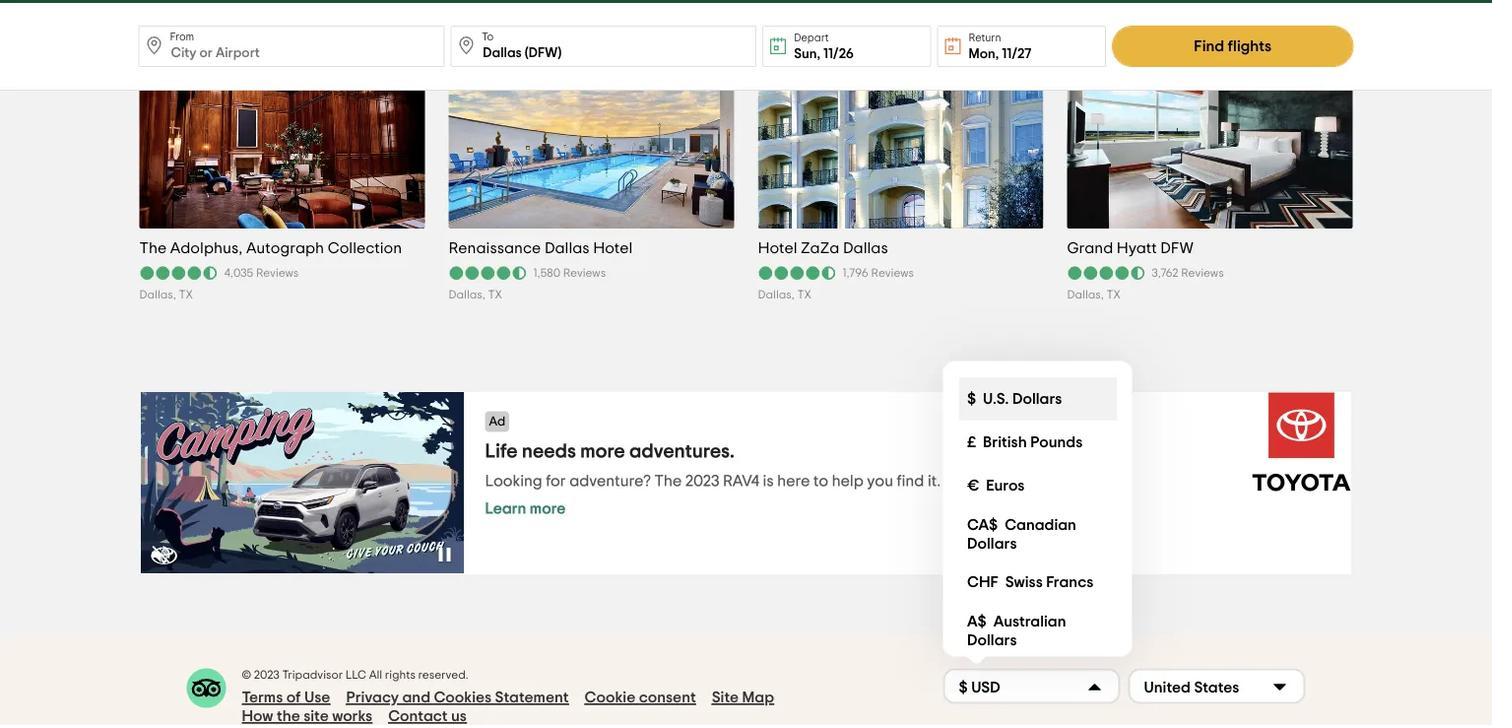Task type: locate. For each thing, give the bounding box(es) containing it.
statement
[[495, 690, 569, 706]]

1,796 reviews
[[843, 268, 914, 280]]

tx down renaissance
[[488, 290, 502, 302]]

0 horizontal spatial hotel
[[593, 241, 633, 257]]

4 dallas, tx from the left
[[1067, 290, 1121, 302]]

dallas, tx down the
[[139, 290, 193, 302]]

renaissance
[[449, 241, 541, 257]]

4 dallas, from the left
[[1067, 290, 1104, 302]]

dallas, down the
[[139, 290, 176, 302]]

dollars up the £  british pounds at the right of the page
[[1012, 391, 1062, 407]]

to
[[482, 32, 494, 42]]

the
[[277, 709, 300, 725]]

autograph
[[246, 241, 324, 257]]

1 dallas, from the left
[[139, 290, 176, 302]]

dallas, for hotel
[[758, 290, 795, 302]]

contact us
[[388, 709, 467, 725]]

2 hotel from the left
[[758, 241, 797, 257]]

tx for grand
[[1107, 290, 1121, 302]]

collection
[[328, 241, 402, 257]]

dollars inside the a$  australian dollars
[[967, 632, 1017, 648]]

mon,
[[969, 47, 999, 61]]

works
[[332, 709, 373, 725]]

dfw
[[1161, 241, 1194, 257]]

1 horizontal spatial hotel
[[758, 241, 797, 257]]

tx for renaissance
[[488, 290, 502, 302]]

1 dallas from the left
[[545, 241, 590, 257]]

dallas, for renaissance
[[449, 290, 486, 302]]

dollars for ca$  canadian dollars
[[967, 536, 1017, 551]]

dollars down ca$  canadian
[[967, 536, 1017, 551]]

4 tx from the left
[[1107, 290, 1121, 302]]

dallas
[[545, 241, 590, 257], [843, 241, 888, 257]]

4 reviews from the left
[[1181, 268, 1224, 280]]

dallas up 1,580 reviews
[[545, 241, 590, 257]]

0 horizontal spatial dallas
[[545, 241, 590, 257]]

1 vertical spatial dollars
[[967, 536, 1017, 551]]

dollars
[[1012, 391, 1062, 407], [967, 536, 1017, 551], [967, 632, 1017, 648]]

united states button
[[1128, 669, 1306, 704]]

tx down adolphus,
[[179, 290, 193, 302]]

dallas, tx for renaissance
[[449, 290, 502, 302]]

advertisement region
[[139, 391, 1353, 576]]

2 tx from the left
[[488, 290, 502, 302]]

terms
[[242, 690, 283, 706]]

2 dallas, from the left
[[449, 290, 486, 302]]

hotel left zaza
[[758, 241, 797, 257]]

3,762 reviews
[[1152, 268, 1224, 280]]

of
[[286, 690, 301, 706]]

dallas up 1,796
[[843, 241, 888, 257]]

2 dallas, tx from the left
[[449, 290, 502, 302]]

dallas, down renaissance
[[449, 290, 486, 302]]

1 reviews from the left
[[256, 268, 299, 280]]

3 reviews from the left
[[871, 268, 914, 280]]

a$  australian
[[967, 613, 1066, 629]]

$
[[959, 680, 968, 696]]

how
[[242, 709, 273, 725]]

list box
[[943, 362, 1132, 657]]

consent
[[639, 690, 696, 706]]

3 dallas, from the left
[[758, 290, 795, 302]]

use
[[304, 690, 330, 706]]

11/27
[[1002, 47, 1032, 61]]

the adolphus, autograph collection
[[139, 241, 402, 257]]

hyatt
[[1117, 241, 1157, 257]]

1 horizontal spatial dallas
[[843, 241, 888, 257]]

tripadvisor
[[282, 670, 343, 682]]

site map link
[[712, 689, 774, 707]]

cookie consent
[[585, 690, 696, 706]]

the adolphus, autograph collection link
[[139, 239, 425, 259]]

chf  swiss francs
[[967, 574, 1093, 590]]

1 tx from the left
[[179, 290, 193, 302]]

hotel inside hotel zaza dallas link
[[758, 241, 797, 257]]

reviews down hotel zaza dallas link at the top of the page
[[871, 268, 914, 280]]

hotel zaza dallas
[[758, 241, 888, 257]]

tx down grand hyatt dfw in the top right of the page
[[1107, 290, 1121, 302]]

1 hotel from the left
[[593, 241, 633, 257]]

grand
[[1067, 241, 1113, 257]]

list box containing $  u.s. dollars
[[943, 362, 1132, 657]]

reviews down grand hyatt dfw "link"
[[1181, 268, 1224, 280]]

tx
[[179, 290, 193, 302], [488, 290, 502, 302], [797, 290, 812, 302], [1107, 290, 1121, 302]]

hotel
[[593, 241, 633, 257], [758, 241, 797, 257]]

4,035
[[224, 268, 253, 280]]

dallas,
[[139, 290, 176, 302], [449, 290, 486, 302], [758, 290, 795, 302], [1067, 290, 1104, 302]]

adolphus,
[[170, 241, 243, 257]]

dallas, tx for the
[[139, 290, 193, 302]]

dallas, down grand
[[1067, 290, 1104, 302]]

usd
[[971, 680, 1001, 696]]

© 2023 tripadvisor llc all rights reserved.
[[242, 670, 469, 682]]

site map how the site works
[[242, 690, 774, 725]]

dallas, tx down grand
[[1067, 290, 1121, 302]]

depart
[[794, 33, 829, 43]]

reviews for hotel
[[563, 268, 606, 280]]

privacy and cookies statement link
[[346, 689, 569, 707]]

dallas, tx down renaissance
[[449, 290, 502, 302]]

the
[[139, 241, 167, 257]]

hotel up 1,580 reviews
[[593, 241, 633, 257]]

all
[[369, 670, 382, 682]]

tx for hotel
[[797, 290, 812, 302]]

$  u.s. dollars
[[967, 391, 1062, 407]]

reviews down the adolphus, autograph collection link
[[256, 268, 299, 280]]

reviews
[[256, 268, 299, 280], [563, 268, 606, 280], [871, 268, 914, 280], [1181, 268, 1224, 280]]

cookies
[[434, 690, 492, 706]]

2 vertical spatial dollars
[[967, 632, 1017, 648]]

grand hyatt dfw
[[1067, 241, 1194, 257]]

2 dallas from the left
[[843, 241, 888, 257]]

0 vertical spatial dollars
[[1012, 391, 1062, 407]]

reviews down renaissance dallas hotel link on the top left of the page
[[563, 268, 606, 280]]

1 dallas, tx from the left
[[139, 290, 193, 302]]

3 dallas, tx from the left
[[758, 290, 812, 302]]

renaissance dallas hotel
[[449, 241, 633, 257]]

dallas, down "hotel zaza dallas" at the right top of page
[[758, 290, 795, 302]]

2 reviews from the left
[[563, 268, 606, 280]]

dallas, for the
[[139, 290, 176, 302]]

from
[[170, 32, 194, 42]]

ca$  canadian dollars
[[967, 517, 1076, 551]]

2023
[[254, 670, 280, 682]]

tx down zaza
[[797, 290, 812, 302]]

dallas, tx
[[139, 290, 193, 302], [449, 290, 502, 302], [758, 290, 812, 302], [1067, 290, 1121, 302]]

us
[[451, 709, 467, 725]]

3 tx from the left
[[797, 290, 812, 302]]

cookie
[[585, 690, 636, 706]]

dollars inside the ca$  canadian dollars
[[967, 536, 1017, 551]]

4,035 reviews
[[224, 268, 299, 280]]

hotel zaza dallas link
[[758, 239, 1044, 259]]

how the site works link
[[242, 707, 373, 725]]

site
[[304, 709, 329, 725]]

reviews for autograph
[[256, 268, 299, 280]]

dollars down a$  australian
[[967, 632, 1017, 648]]

grand hyatt dfw image
[[1062, 32, 1359, 229]]

dallas, tx down zaza
[[758, 290, 812, 302]]



Task type: describe. For each thing, give the bounding box(es) containing it.
find flights
[[1194, 38, 1272, 54]]

1,580 reviews
[[533, 268, 606, 280]]

united
[[1144, 680, 1191, 696]]

$ usd
[[959, 680, 1001, 696]]

reviews for dallas
[[871, 268, 914, 280]]

dollars for a$  australian dollars
[[967, 632, 1017, 648]]

return mon, 11/27
[[969, 33, 1032, 61]]

hotel inside renaissance dallas hotel link
[[593, 241, 633, 257]]

11/26
[[823, 47, 854, 61]]

dallas, for grand
[[1067, 290, 1104, 302]]

depart sun, 11/26
[[794, 33, 854, 61]]

site
[[712, 690, 739, 706]]

grand hyatt dfw link
[[1067, 239, 1353, 259]]

the adolphus, autograph collection image
[[135, 32, 430, 229]]

hotel zaza dallas image
[[758, 0, 1044, 316]]

map
[[742, 690, 774, 706]]

dallas, tx for hotel
[[758, 290, 812, 302]]

find flights button
[[1112, 26, 1354, 67]]

tx for the
[[179, 290, 193, 302]]

zaza
[[801, 241, 840, 257]]

reserved.
[[418, 670, 469, 682]]

terms of use
[[242, 690, 330, 706]]

reviews for dfw
[[1181, 268, 1224, 280]]

dollars for $  u.s. dollars
[[1012, 391, 1062, 407]]

terms of use link
[[242, 689, 330, 707]]

£  british pounds
[[967, 435, 1082, 450]]

llc
[[346, 670, 366, 682]]

privacy
[[346, 690, 399, 706]]

renaissance dallas hotel image
[[444, 32, 739, 229]]

chf  swiss
[[967, 574, 1043, 590]]

£  british
[[967, 435, 1027, 450]]

$  u.s.
[[967, 391, 1009, 407]]

return
[[969, 33, 1001, 43]]

3,762
[[1152, 268, 1179, 280]]

City or Airport text field
[[451, 26, 757, 67]]

flights
[[1228, 38, 1272, 54]]

and
[[402, 690, 431, 706]]

1,796
[[843, 268, 869, 280]]

a$  australian dollars
[[967, 613, 1066, 648]]

contact us link
[[388, 707, 467, 725]]

City or Airport text field
[[138, 26, 445, 67]]

united states
[[1144, 680, 1240, 696]]

states
[[1194, 680, 1240, 696]]

rights
[[385, 670, 416, 682]]

find
[[1194, 38, 1225, 54]]

€  euros
[[967, 478, 1024, 494]]

privacy and cookies statement
[[346, 690, 569, 706]]

cookie consent button
[[585, 689, 696, 707]]

contact
[[388, 709, 448, 725]]

francs
[[1046, 574, 1093, 590]]

$ usd button
[[943, 669, 1121, 704]]

sun,
[[794, 47, 821, 61]]

dallas, tx for grand
[[1067, 290, 1121, 302]]

renaissance dallas hotel link
[[449, 239, 734, 259]]

1,580
[[533, 268, 561, 280]]

pounds
[[1030, 435, 1082, 450]]

ca$  canadian
[[967, 517, 1076, 533]]

©
[[242, 670, 251, 682]]



Task type: vqa. For each thing, say whether or not it's contained in the screenshot.
Statement
yes



